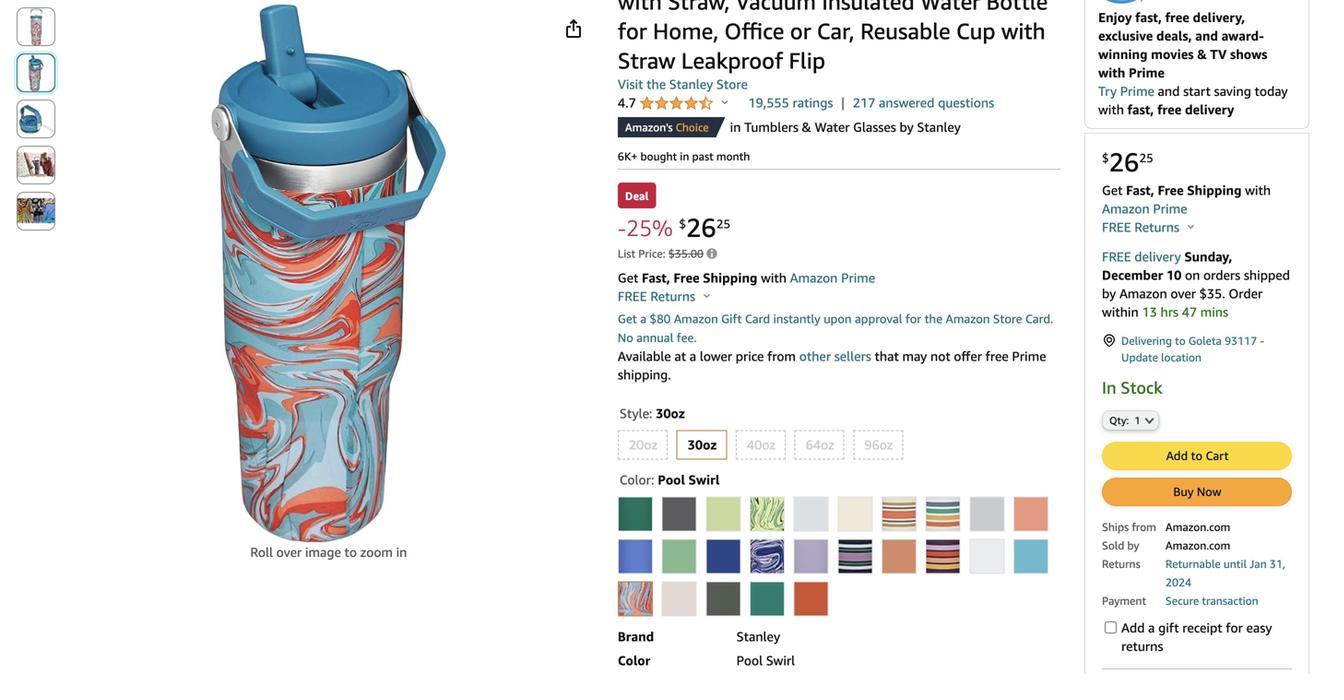 Task type: locate. For each thing, give the bounding box(es) containing it.
a right at
[[690, 349, 696, 364]]

prime down card.
[[1012, 349, 1046, 364]]

2 vertical spatial to
[[296, 545, 308, 560]]

0 vertical spatial returns
[[1135, 219, 1180, 235]]

6k+ bought in past month
[[618, 150, 750, 163]]

0 horizontal spatial add
[[1121, 620, 1145, 635]]

store
[[717, 77, 748, 92], [993, 312, 1022, 326]]

0 vertical spatial -
[[618, 214, 626, 241]]

amazon prime link up free delivery link on the top right
[[1102, 201, 1187, 216]]

click
[[226, 545, 253, 560]]

1 vertical spatial 25
[[716, 217, 731, 231]]

tidepool image
[[751, 582, 784, 616]]

$ inside $ 26 25
[[1102, 151, 1109, 165]]

amazon prime link up upon
[[790, 270, 875, 285]]

buy now
[[1174, 484, 1222, 499]]

0 horizontal spatial $
[[679, 217, 686, 231]]

0 vertical spatial amazon prime link
[[1102, 201, 1187, 216]]

0 vertical spatial free
[[1158, 182, 1184, 198]]

swirl down 30oz button
[[689, 472, 720, 487]]

stock
[[1121, 377, 1163, 397]]

free up deals,
[[1165, 10, 1190, 25]]

citron swirl image
[[751, 498, 784, 531]]

pool down tidepool 'image'
[[737, 653, 763, 668]]

25
[[1139, 151, 1153, 165], [716, 217, 731, 231]]

exclusive
[[1098, 28, 1153, 43]]

to left open
[[296, 545, 308, 560]]

free up free delivery
[[1102, 219, 1131, 235]]

0 vertical spatial 25
[[1139, 151, 1153, 165]]

0 horizontal spatial &
[[802, 119, 811, 135]]

1 horizontal spatial -
[[1260, 334, 1264, 347]]

delivery
[[1185, 102, 1234, 117], [1135, 249, 1181, 264]]

1 vertical spatial stanley
[[917, 119, 961, 135]]

free up free delivery
[[1158, 182, 1184, 198]]

tumblers
[[744, 119, 799, 135]]

delivering to goleta 93117 - update location link
[[1102, 332, 1292, 366]]

1 vertical spatial free
[[674, 270, 700, 285]]

30oz
[[656, 406, 685, 421], [688, 437, 717, 452]]

a left $80
[[640, 312, 647, 326]]

0 horizontal spatial 26
[[686, 212, 716, 243]]

19,555 ratings link
[[748, 95, 833, 110]]

1 vertical spatial option group
[[612, 493, 1061, 620]]

get fast, free shipping with amazon prime free returns up the sunday,
[[1102, 182, 1271, 235]]

1 vertical spatial add
[[1121, 620, 1145, 635]]

96oz button
[[854, 431, 902, 459]]

add for add to cart
[[1166, 448, 1188, 463]]

with down try
[[1098, 102, 1124, 117]]

0 horizontal spatial to
[[296, 545, 308, 560]]

prime up free delivery link on the top right
[[1153, 201, 1187, 216]]

list price: $35.00
[[618, 247, 704, 260]]

1 vertical spatial delivery
[[1135, 249, 1181, 264]]

try
[[1098, 83, 1117, 99]]

lavender image
[[795, 540, 828, 573]]

& inside enjoy fast, free delivery, exclusive deals, and award- winning movies & tv shows with prime try prime
[[1197, 46, 1207, 62]]

64oz
[[806, 437, 834, 452]]

to inside delivering to goleta 93117 - update location
[[1175, 334, 1186, 347]]

1 vertical spatial store
[[993, 312, 1022, 326]]

get up 'no'
[[618, 312, 637, 326]]

26 down try prime link
[[1109, 146, 1139, 177]]

style:
[[620, 406, 652, 421]]

add a gift receipt for easy returns
[[1121, 620, 1272, 654]]

1 vertical spatial fast,
[[642, 270, 670, 285]]

free inside enjoy fast, free delivery, exclusive deals, and award- winning movies & tv shows with prime try prime
[[1165, 10, 1190, 25]]

alpine image
[[619, 498, 652, 531]]

prime inside that may not offer free prime shipping.
[[1012, 349, 1046, 364]]

0 vertical spatial add
[[1166, 448, 1188, 463]]

card
[[745, 312, 770, 326]]

1 horizontal spatial 26
[[1109, 146, 1139, 177]]

1 horizontal spatial by
[[1102, 286, 1116, 301]]

stanley up 4.7 button
[[669, 77, 713, 92]]

amazon's choice
[[625, 121, 709, 134]]

sellers
[[834, 349, 871, 364]]

free up get a $80
[[618, 289, 647, 304]]

bought
[[641, 150, 677, 163]]

1 vertical spatial free returns button
[[618, 287, 710, 306]]

in tumblers & water glasses by stanley
[[730, 119, 961, 135]]

1 vertical spatial for
[[1226, 620, 1243, 635]]

shipping down learn more about amazon pricing and savings image at the right
[[703, 270, 758, 285]]

30oz right style:
[[656, 406, 685, 421]]

0 vertical spatial pool
[[658, 472, 685, 487]]

store left card.
[[993, 312, 1022, 326]]

to left cart
[[1191, 448, 1203, 463]]

add up returns
[[1121, 620, 1145, 635]]

with inside and start saving today with
[[1098, 102, 1124, 117]]

by up "within"
[[1102, 286, 1116, 301]]

fast, down $ 26 25
[[1126, 182, 1154, 198]]

free inside that may not offer free prime shipping.
[[986, 349, 1009, 364]]

2 vertical spatial get
[[618, 312, 637, 326]]

|
[[841, 95, 845, 110]]

stanley
[[669, 77, 713, 92], [917, 119, 961, 135], [737, 629, 780, 644]]

25 inside $ 26 25
[[1139, 151, 1153, 165]]

expanded
[[345, 545, 402, 560]]

1 vertical spatial swirl
[[766, 653, 795, 668]]

free right offer
[[986, 349, 1009, 364]]

get fast, free shipping with amazon prime free returns up card
[[618, 270, 875, 304]]

30oz up color: pool swirl
[[688, 437, 717, 452]]

0 horizontal spatial for
[[906, 312, 922, 326]]

by down answered
[[900, 119, 914, 135]]

1 vertical spatial 30oz
[[688, 437, 717, 452]]

on
[[1185, 267, 1200, 283]]

0 horizontal spatial free
[[674, 270, 700, 285]]

water
[[815, 119, 850, 135]]

with up try
[[1098, 65, 1126, 80]]

1
[[1135, 414, 1141, 426]]

47
[[1182, 304, 1197, 319]]

4.7
[[618, 95, 640, 110]]

prime right try
[[1120, 83, 1155, 99]]

get down $ 26 25
[[1102, 182, 1123, 198]]

swirl
[[689, 472, 720, 487], [766, 653, 795, 668]]

1 horizontal spatial for
[[1226, 620, 1243, 635]]

plum stripe image
[[927, 540, 960, 573]]

1 horizontal spatial swirl
[[766, 653, 795, 668]]

answered
[[879, 95, 935, 110]]

a inside 'add a gift receipt for easy returns'
[[1148, 620, 1155, 635]]

free
[[1158, 182, 1184, 198], [674, 270, 700, 285]]

cream stripe image
[[927, 498, 960, 531]]

1 vertical spatial to
[[1191, 448, 1203, 463]]

0 horizontal spatial store
[[717, 77, 748, 92]]

a left gift
[[1148, 620, 1155, 635]]

1 option group from the top
[[612, 427, 1061, 463]]

0 horizontal spatial delivery
[[1135, 249, 1181, 264]]

and inside enjoy fast, free delivery, exclusive deals, and award- winning movies & tv shows with prime try prime
[[1195, 28, 1218, 43]]

option group for style: 30oz
[[612, 427, 1061, 463]]

0 vertical spatial get fast, free shipping with amazon prime free returns
[[1102, 182, 1271, 235]]

delivering to goleta 93117 - update location
[[1121, 334, 1264, 364]]

1 horizontal spatial delivery
[[1185, 102, 1234, 117]]

to
[[1175, 334, 1186, 347], [1191, 448, 1203, 463], [296, 545, 308, 560]]

1 vertical spatial fast,
[[1128, 102, 1154, 117]]

delivering
[[1121, 334, 1172, 347]]

add for add a gift receipt for easy returns
[[1121, 620, 1145, 635]]

1 horizontal spatial &
[[1197, 46, 1207, 62]]

the inside amazon gift card instantly upon approval for the amazon store card. no annual fee.
[[925, 312, 943, 326]]

a for add
[[1148, 620, 1155, 635]]

25 up learn more about amazon pricing and savings image at the right
[[716, 217, 731, 231]]

grapefruit image
[[1014, 498, 1048, 531]]

fast, inside enjoy fast, free delivery, exclusive deals, and award- winning movies & tv shows with prime try prime
[[1135, 10, 1162, 25]]

0 horizontal spatial get fast, free shipping with amazon prime free returns
[[618, 270, 875, 304]]

and up fast, free delivery
[[1158, 83, 1180, 99]]

2 option group from the top
[[612, 493, 1061, 620]]

get
[[1102, 182, 1123, 198], [618, 270, 639, 285], [618, 312, 637, 326]]

2 vertical spatial stanley
[[737, 629, 780, 644]]

0 horizontal spatial the
[[647, 77, 666, 92]]

stanley up pool swirl on the right of the page
[[737, 629, 780, 644]]

pool
[[658, 472, 685, 487], [737, 653, 763, 668]]

navy mesh image
[[839, 540, 872, 573]]

delivery up "10"
[[1135, 249, 1181, 264]]

26 up learn more about amazon pricing and savings image at the right
[[686, 212, 716, 243]]

in up month
[[730, 119, 741, 135]]

1 vertical spatial pool
[[737, 653, 763, 668]]

$ down try
[[1102, 151, 1109, 165]]

- right 93117
[[1260, 334, 1264, 347]]

free returns button
[[1102, 218, 1194, 236], [618, 287, 710, 306]]

and
[[1195, 28, 1218, 43], [1158, 83, 1180, 99]]

stanley down 217 answered questions link
[[917, 119, 961, 135]]

shipped
[[1244, 267, 1290, 283]]

in left past
[[680, 150, 689, 163]]

within
[[1102, 304, 1139, 319]]

1 horizontal spatial pool
[[737, 653, 763, 668]]

cart
[[1206, 448, 1229, 463]]

- inside -25% $ 26 25
[[618, 214, 626, 241]]

buy
[[1174, 484, 1194, 499]]

64oz button
[[796, 431, 844, 459]]

visit the stanley store
[[618, 77, 748, 92]]

upon
[[824, 312, 852, 326]]

get down the "list"
[[618, 270, 639, 285]]

available at a lower price from other sellers
[[618, 349, 871, 364]]

free returns button up free delivery link on the top right
[[1102, 218, 1194, 236]]

0 vertical spatial swirl
[[689, 472, 720, 487]]

returns up free delivery link on the top right
[[1135, 219, 1180, 235]]

1 vertical spatial shipping
[[703, 270, 758, 285]]

iris image
[[619, 540, 652, 573]]

pool image
[[1014, 540, 1048, 573]]

1 vertical spatial by
[[1102, 286, 1116, 301]]

- up the "list"
[[618, 214, 626, 241]]

today
[[1255, 83, 1288, 99]]

0 vertical spatial free returns button
[[1102, 218, 1194, 236]]

30oz inside button
[[688, 437, 717, 452]]

winning
[[1098, 46, 1148, 62]]

2 vertical spatial a
[[1148, 620, 1155, 635]]

returns
[[1121, 638, 1163, 654]]

shipping up the sunday,
[[1187, 182, 1242, 198]]

fast, up exclusive
[[1135, 10, 1162, 25]]

fast, free delivery
[[1128, 102, 1234, 117]]

lapis swirl image
[[751, 540, 784, 573]]

0 horizontal spatial returns
[[650, 289, 695, 304]]

1 horizontal spatial free returns button
[[1102, 218, 1194, 236]]

1 vertical spatial a
[[690, 349, 696, 364]]

for
[[906, 312, 922, 326], [1226, 620, 1243, 635]]

& down ratings
[[802, 119, 811, 135]]

to up location
[[1175, 334, 1186, 347]]

1 horizontal spatial free
[[1158, 182, 1184, 198]]

for right approval
[[906, 312, 922, 326]]

add inside 'add a gift receipt for easy returns'
[[1121, 620, 1145, 635]]

amazon up offer
[[946, 312, 990, 326]]

1 horizontal spatial to
[[1175, 334, 1186, 347]]

returns up $80
[[650, 289, 695, 304]]

1 horizontal spatial 30oz
[[688, 437, 717, 452]]

0 vertical spatial stanley
[[669, 77, 713, 92]]

1 horizontal spatial 25
[[1139, 151, 1153, 165]]

1 vertical spatial free
[[1102, 249, 1131, 264]]

2 vertical spatial free
[[986, 349, 1009, 364]]

option group containing 20oz
[[612, 427, 1061, 463]]

217 answered questions link
[[853, 94, 994, 112]]

0 horizontal spatial free returns button
[[618, 287, 710, 306]]

month
[[716, 150, 750, 163]]

shipping.
[[618, 367, 671, 382]]

sunday,
[[1185, 249, 1232, 264]]

for inside 'add a gift receipt for easy returns'
[[1226, 620, 1243, 635]]

store inside amazon gift card instantly upon approval for the amazon store card. no annual fee.
[[993, 312, 1022, 326]]

add up buy
[[1166, 448, 1188, 463]]

0 vertical spatial and
[[1195, 28, 1218, 43]]

store up tumblers
[[717, 77, 748, 92]]

visit
[[618, 77, 643, 92]]

0 vertical spatial 26
[[1109, 146, 1139, 177]]

order
[[1229, 286, 1263, 301]]

None submit
[[18, 8, 54, 45], [18, 54, 54, 91], [18, 101, 54, 137], [18, 147, 54, 184], [18, 193, 54, 230], [18, 8, 54, 45], [18, 54, 54, 91], [18, 101, 54, 137], [18, 147, 54, 184], [18, 193, 54, 230]]

0 horizontal spatial by
[[900, 119, 914, 135]]

glasses
[[853, 119, 896, 135]]

and up tv
[[1195, 28, 1218, 43]]

0 vertical spatial &
[[1197, 46, 1207, 62]]

goleta
[[1189, 334, 1222, 347]]

0 vertical spatial option group
[[612, 427, 1061, 463]]

option group
[[612, 427, 1061, 463], [612, 493, 1061, 620]]

prime
[[1129, 65, 1165, 80], [1120, 83, 1155, 99], [1153, 201, 1187, 216], [841, 270, 875, 285], [1012, 349, 1046, 364]]

for left easy
[[1226, 620, 1243, 635]]

10
[[1167, 267, 1182, 283]]

december
[[1102, 267, 1163, 283]]

1 horizontal spatial in
[[730, 119, 741, 135]]

cream mesh image
[[883, 498, 916, 531]]

the up not at bottom right
[[925, 312, 943, 326]]

delivery down start
[[1185, 102, 1234, 117]]

1 horizontal spatial get fast, free shipping with amazon prime free returns
[[1102, 182, 1271, 235]]

1 horizontal spatial the
[[925, 312, 943, 326]]

1 horizontal spatial store
[[993, 312, 1022, 326]]

&
[[1197, 46, 1207, 62], [802, 119, 811, 135]]

25 down fast, free delivery
[[1139, 151, 1153, 165]]

$ up $35.00 on the top
[[679, 217, 686, 231]]

brand
[[618, 629, 654, 644]]

0 vertical spatial the
[[647, 77, 666, 92]]

free down the movies
[[1158, 102, 1182, 117]]

0 horizontal spatial pool
[[658, 472, 685, 487]]

view
[[405, 545, 432, 560]]

the right "visit"
[[647, 77, 666, 92]]

ratings
[[793, 95, 833, 110]]

amazon up 13 at the right top of the page
[[1120, 286, 1167, 301]]

& left tv
[[1197, 46, 1207, 62]]

fast, down price:
[[642, 270, 670, 285]]

polar image
[[971, 540, 1004, 573]]

image
[[257, 545, 292, 560]]

1 vertical spatial and
[[1158, 83, 1180, 99]]

0 vertical spatial store
[[717, 77, 748, 92]]

1 vertical spatial the
[[925, 312, 943, 326]]

free returns button up $80
[[618, 287, 710, 306]]

1 vertical spatial amazon prime link
[[790, 270, 875, 285]]

1 vertical spatial -
[[1260, 334, 1264, 347]]

gift
[[1158, 620, 1179, 635]]

0 horizontal spatial 30oz
[[656, 406, 685, 421]]

fast, down try prime link
[[1128, 102, 1154, 117]]

0 horizontal spatial shipping
[[703, 270, 758, 285]]

free delivery link
[[1102, 249, 1181, 264]]

free down $35.00 on the top
[[674, 270, 700, 285]]

with up shipped
[[1245, 182, 1271, 198]]

pool right the color: on the bottom of the page
[[658, 472, 685, 487]]

tigerlily image
[[795, 582, 828, 616]]

fast,
[[1135, 10, 1162, 25], [1128, 102, 1154, 117]]

lapis image
[[707, 540, 740, 573]]

over
[[1171, 286, 1196, 301]]

free up december
[[1102, 249, 1131, 264]]

charcoal image
[[663, 498, 696, 531]]

shipping
[[1187, 182, 1242, 198], [703, 270, 758, 285]]

enjoy fast, free delivery, exclusive deals, and award- winning movies & tv shows with prime try prime
[[1098, 10, 1268, 99]]

1 horizontal spatial and
[[1195, 28, 1218, 43]]

1 horizontal spatial a
[[690, 349, 696, 364]]

1 horizontal spatial shipping
[[1187, 182, 1242, 198]]

swirl down tidepool 'image'
[[766, 653, 795, 668]]



Task type: vqa. For each thing, say whether or not it's contained in the screenshot.
5 related to ARM & HAMMER Advance White Toothpaste, Clea… - 8% $ 12 . 94 Typical: $14.00 ($0.50/Ounce)
no



Task type: describe. For each thing, give the bounding box(es) containing it.
learn more about amazon pricing and savings image
[[707, 248, 718, 261]]

qty: 1
[[1109, 414, 1141, 426]]

free delivery
[[1102, 249, 1181, 264]]

0 horizontal spatial swirl
[[689, 472, 720, 487]]

try prime link
[[1098, 83, 1155, 99]]

in
[[1102, 377, 1116, 397]]

dropdown image
[[1145, 417, 1154, 424]]

19,555
[[748, 95, 789, 110]]

color: pool swirl
[[620, 472, 720, 487]]

| 217 answered questions
[[841, 95, 994, 110]]

location
[[1161, 351, 1202, 364]]

30oz button
[[678, 431, 726, 459]]

by inside on orders shipped by amazon over $35. order within
[[1102, 286, 1116, 301]]

amazon's
[[625, 121, 673, 134]]

receipt
[[1183, 620, 1223, 635]]

at
[[675, 349, 686, 364]]

0 vertical spatial shipping
[[1187, 182, 1242, 198]]

add to cart
[[1166, 448, 1229, 463]]

1 horizontal spatial stanley
[[737, 629, 780, 644]]

0 vertical spatial delivery
[[1185, 102, 1234, 117]]

20oz button
[[619, 431, 667, 459]]

may
[[902, 349, 927, 364]]

easy
[[1246, 620, 1272, 635]]

0 vertical spatial 30oz
[[656, 406, 685, 421]]

40oz
[[747, 437, 776, 452]]

now
[[1197, 484, 1222, 499]]

a for get
[[640, 312, 647, 326]]

1 vertical spatial get
[[618, 270, 639, 285]]

$ 26 25
[[1102, 146, 1153, 177]]

no
[[618, 331, 633, 345]]

other sellers link
[[799, 349, 871, 364]]

25 inside -25% $ 26 25
[[716, 217, 731, 231]]

for inside amazon gift card instantly upon approval for the amazon store card. no annual fee.
[[906, 312, 922, 326]]

qty:
[[1109, 414, 1129, 426]]

to for delivering
[[1175, 334, 1186, 347]]

217
[[853, 95, 876, 110]]

0 vertical spatial free
[[1102, 219, 1131, 235]]

get a $80
[[618, 312, 671, 326]]

amazon up fee.
[[674, 312, 718, 326]]

amazon inside on orders shipped by amazon over $35. order within
[[1120, 286, 1167, 301]]

spirulina image
[[707, 582, 740, 616]]

style: 30oz
[[620, 406, 685, 421]]

orders
[[1204, 267, 1241, 283]]

pool swirl
[[737, 653, 795, 668]]

40oz button
[[737, 431, 785, 459]]

jade image
[[663, 540, 696, 573]]

option group for color: pool swirl
[[612, 493, 1061, 620]]

amazon prime logo image
[[1098, 0, 1145, 8]]

2 horizontal spatial stanley
[[917, 119, 961, 135]]

annual
[[637, 331, 674, 345]]

hrs
[[1161, 304, 1179, 319]]

1 vertical spatial free
[[1158, 102, 1182, 117]]

with up card
[[761, 270, 787, 285]]

mins
[[1201, 304, 1229, 319]]

open
[[312, 545, 341, 560]]

1 horizontal spatial returns
[[1135, 219, 1180, 235]]

from
[[767, 349, 796, 364]]

$80
[[650, 312, 671, 326]]

- inside delivering to goleta 93117 - update location
[[1260, 334, 1264, 347]]

prime up try prime link
[[1129, 65, 1165, 80]]

prime up approval
[[841, 270, 875, 285]]

other
[[799, 349, 831, 364]]

list
[[618, 247, 636, 260]]

update
[[1121, 351, 1158, 364]]

20oz
[[629, 437, 658, 452]]

-25% $ 26 25
[[618, 212, 731, 243]]

on orders shipped by amazon over $35. order within
[[1102, 267, 1290, 319]]

1 vertical spatial get fast, free shipping with amazon prime free returns
[[618, 270, 875, 304]]

price
[[736, 349, 764, 364]]

amazon down $ 26 25
[[1102, 201, 1150, 216]]

96oz
[[865, 437, 893, 452]]

4.7 button
[[618, 95, 728, 113]]

deals,
[[1157, 28, 1192, 43]]

and start saving today with
[[1098, 83, 1288, 117]]

1 horizontal spatial amazon prime link
[[1102, 201, 1187, 216]]

citron image
[[707, 498, 740, 531]]

past
[[692, 150, 714, 163]]

not
[[931, 349, 951, 364]]

with inside enjoy fast, free delivery, exclusive deals, and award- winning movies & tv shows with prime try prime
[[1098, 65, 1126, 80]]

Add a gift receipt for easy returns checkbox
[[1105, 621, 1117, 633]]

1 vertical spatial &
[[802, 119, 811, 135]]

instantly
[[773, 312, 821, 326]]

0 vertical spatial by
[[900, 119, 914, 135]]

questions
[[938, 95, 994, 110]]

0 vertical spatial get
[[1102, 182, 1123, 198]]

2 vertical spatial free
[[618, 289, 647, 304]]

$35.00
[[668, 247, 704, 260]]

0 vertical spatial fast,
[[1126, 182, 1154, 198]]

offer
[[954, 349, 982, 364]]

19,555 ratings
[[748, 95, 833, 110]]

13 hrs 47 mins
[[1142, 304, 1229, 319]]

cream image
[[839, 498, 872, 531]]

click image to open expanded view
[[226, 545, 432, 560]]

1 vertical spatial 26
[[686, 212, 716, 243]]

0 horizontal spatial amazon prime link
[[790, 270, 875, 285]]

ochre image
[[883, 540, 916, 573]]

and inside and start saving today with
[[1158, 83, 1180, 99]]

1 vertical spatial returns
[[650, 289, 695, 304]]

93117
[[1225, 334, 1257, 347]]

pool swirl image
[[619, 582, 652, 616]]

tv
[[1210, 46, 1227, 62]]

cloud image
[[795, 498, 828, 531]]

award-
[[1222, 28, 1264, 43]]

13
[[1142, 304, 1157, 319]]

6k+
[[618, 150, 638, 163]]

0 horizontal spatial fast,
[[642, 270, 670, 285]]

choice
[[676, 121, 709, 134]]

0 horizontal spatial in
[[680, 150, 689, 163]]

rose quartz image
[[663, 582, 696, 616]]

to for add
[[1191, 448, 1203, 463]]

color:
[[620, 472, 654, 487]]

fog image
[[971, 498, 1004, 531]]

0 vertical spatial in
[[730, 119, 741, 135]]

shows
[[1230, 46, 1268, 62]]

deal
[[625, 190, 649, 202]]

amazon up the instantly
[[790, 270, 838, 285]]

that may not offer free prime shipping.
[[618, 349, 1046, 382]]

available
[[618, 349, 671, 364]]

$ inside -25% $ 26 25
[[679, 217, 686, 231]]



